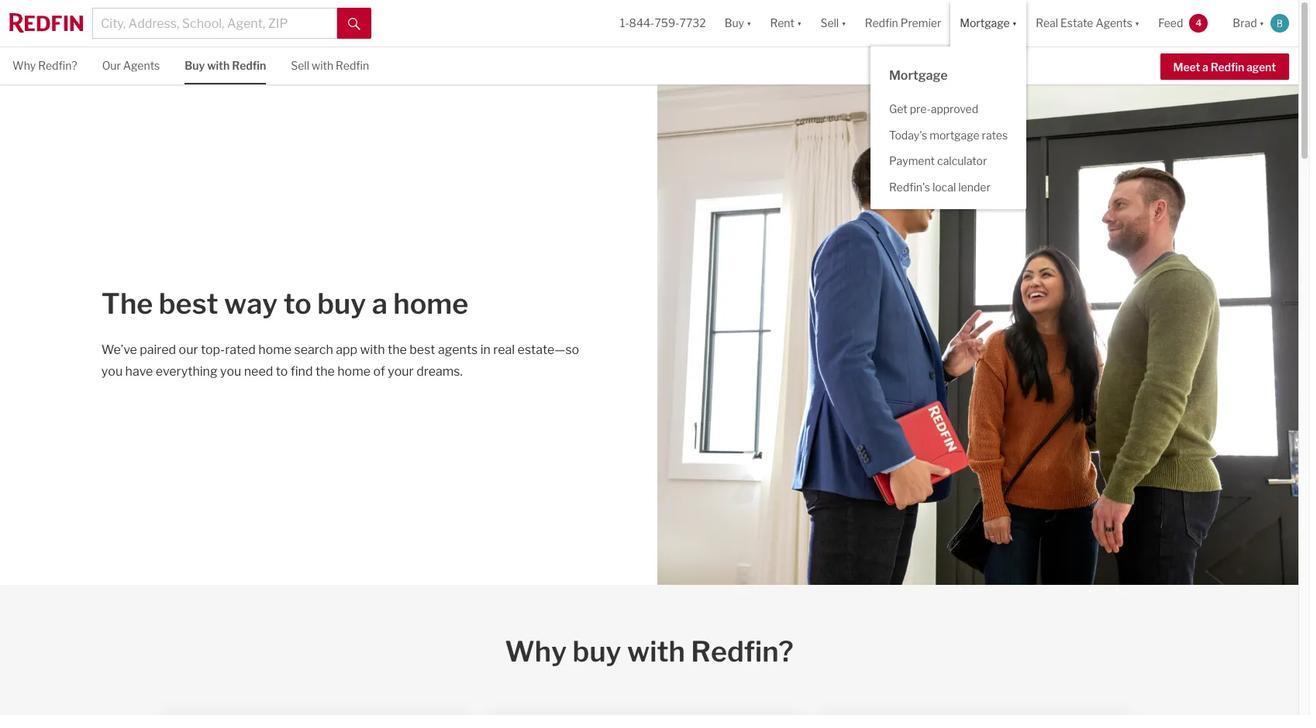 Task type: vqa. For each thing, say whether or not it's contained in the screenshot.
homes inside the 318 homes •
no



Task type: describe. For each thing, give the bounding box(es) containing it.
why redfin?
[[12, 59, 77, 72]]

our agents link
[[102, 47, 160, 83]]

mortgage ▾
[[961, 17, 1018, 30]]

City, Address, School, Agent, ZIP search field
[[92, 8, 337, 39]]

real estate agents ▾ button
[[1027, 0, 1150, 47]]

the best way to buy a home
[[101, 287, 469, 321]]

why for why buy with redfin?
[[505, 635, 567, 670]]

estate
[[1061, 17, 1094, 30]]

real
[[494, 343, 515, 358]]

sell with redfin link
[[291, 47, 369, 83]]

redfin premier
[[865, 17, 942, 30]]

0 horizontal spatial best
[[159, 287, 218, 321]]

estate—so
[[518, 343, 580, 358]]

the
[[101, 287, 153, 321]]

2 you from the left
[[220, 365, 241, 379]]

premier
[[901, 17, 942, 30]]

1-844-759-7732 link
[[620, 17, 706, 30]]

meet
[[1174, 60, 1201, 74]]

0 horizontal spatial the
[[316, 365, 335, 379]]

an agent with customers inside of a home image
[[657, 85, 1299, 586]]

rated
[[225, 343, 256, 358]]

buy ▾ button
[[725, 0, 752, 47]]

1 vertical spatial buy
[[573, 635, 622, 670]]

rent ▾
[[771, 17, 802, 30]]

real estate agents ▾ link
[[1036, 0, 1141, 47]]

everything
[[156, 365, 218, 379]]

▾ for buy ▾
[[747, 17, 752, 30]]

best inside the we've paired our top-rated home search app with the best agents in real estate—so you have everything you need to find the home of your dreams.
[[410, 343, 436, 358]]

have
[[125, 365, 153, 379]]

search
[[294, 343, 333, 358]]

1 horizontal spatial redfin?
[[691, 635, 794, 670]]

2 horizontal spatial home
[[394, 287, 469, 321]]

agent
[[1247, 60, 1277, 74]]

redfin's
[[890, 180, 931, 194]]

approved
[[931, 102, 979, 116]]

paired
[[140, 343, 176, 358]]

to inside the we've paired our top-rated home search app with the best agents in real estate—so you have everything you need to find the home of your dreams.
[[276, 365, 288, 379]]

redfin for buy with redfin
[[232, 59, 266, 72]]

dreams.
[[417, 365, 463, 379]]

buy for buy ▾
[[725, 17, 745, 30]]

▾ inside "real estate agents ▾" link
[[1136, 17, 1141, 30]]

app
[[336, 343, 358, 358]]

redfin for meet a redfin agent
[[1211, 60, 1245, 74]]

0 horizontal spatial a
[[372, 287, 388, 321]]

844-
[[630, 17, 655, 30]]

get
[[890, 102, 908, 116]]

meet a redfin agent
[[1174, 60, 1277, 74]]

1-
[[620, 17, 630, 30]]

way
[[224, 287, 278, 321]]

▾ for rent ▾
[[797, 17, 802, 30]]

0 horizontal spatial buy
[[317, 287, 366, 321]]

a inside 'button'
[[1203, 60, 1209, 74]]

submit search image
[[348, 18, 361, 30]]

why for why redfin?
[[12, 59, 36, 72]]

brad
[[1234, 17, 1258, 30]]



Task type: locate. For each thing, give the bounding box(es) containing it.
redfin? inside the 'why redfin?' link
[[38, 59, 77, 72]]

get pre-approved
[[890, 102, 979, 116]]

mortgage dialog
[[871, 47, 1027, 209]]

redfin down submit search icon at the left of page
[[336, 59, 369, 72]]

agents right 'estate'
[[1096, 17, 1133, 30]]

1 horizontal spatial buy
[[725, 17, 745, 30]]

1 you from the left
[[101, 365, 123, 379]]

the up your
[[388, 343, 407, 358]]

best up our
[[159, 287, 218, 321]]

today's
[[890, 128, 928, 142]]

1 vertical spatial best
[[410, 343, 436, 358]]

agents
[[1096, 17, 1133, 30], [123, 59, 160, 72]]

buy for buy with redfin
[[185, 59, 205, 72]]

1 vertical spatial home
[[259, 343, 292, 358]]

0 vertical spatial agents
[[1096, 17, 1133, 30]]

2 vertical spatial home
[[338, 365, 371, 379]]

1 vertical spatial redfin?
[[691, 635, 794, 670]]

0 vertical spatial buy
[[725, 17, 745, 30]]

of
[[373, 365, 385, 379]]

0 vertical spatial to
[[284, 287, 312, 321]]

get pre-approved link
[[871, 96, 1027, 122]]

mortgage inside dropdown button
[[961, 17, 1011, 30]]

sell
[[821, 17, 839, 30], [291, 59, 310, 72]]

your
[[388, 365, 414, 379]]

1 vertical spatial agents
[[123, 59, 160, 72]]

redfin's local lender link
[[871, 174, 1027, 200]]

1 vertical spatial buy
[[185, 59, 205, 72]]

buy
[[317, 287, 366, 321], [573, 635, 622, 670]]

0 horizontal spatial you
[[101, 365, 123, 379]]

sell for sell ▾
[[821, 17, 839, 30]]

5 ▾ from the left
[[1136, 17, 1141, 30]]

best
[[159, 287, 218, 321], [410, 343, 436, 358]]

agents inside dropdown button
[[1096, 17, 1133, 30]]

redfin left premier
[[865, 17, 899, 30]]

why buy with redfin?
[[505, 635, 794, 670]]

the right find
[[316, 365, 335, 379]]

0 horizontal spatial why
[[12, 59, 36, 72]]

sell with redfin
[[291, 59, 369, 72]]

redfin for sell with redfin
[[336, 59, 369, 72]]

lender
[[959, 180, 991, 194]]

6 ▾ from the left
[[1260, 17, 1265, 30]]

home
[[394, 287, 469, 321], [259, 343, 292, 358], [338, 365, 371, 379]]

▾ left rent
[[747, 17, 752, 30]]

meet a redfin agent button
[[1161, 53, 1290, 80]]

buy right 7732
[[725, 17, 745, 30]]

sell right the buy with redfin
[[291, 59, 310, 72]]

1 horizontal spatial you
[[220, 365, 241, 379]]

to
[[284, 287, 312, 321], [276, 365, 288, 379]]

a up of
[[372, 287, 388, 321]]

best up dreams.
[[410, 343, 436, 358]]

buy ▾
[[725, 17, 752, 30]]

to left find
[[276, 365, 288, 379]]

feed
[[1159, 17, 1184, 30]]

sell inside dropdown button
[[821, 17, 839, 30]]

▾ right rent
[[797, 17, 802, 30]]

mortgage
[[961, 17, 1011, 30], [890, 68, 948, 83]]

buy
[[725, 17, 745, 30], [185, 59, 205, 72]]

1 vertical spatial mortgage
[[890, 68, 948, 83]]

redfin inside button
[[865, 17, 899, 30]]

home up need
[[259, 343, 292, 358]]

redfin's local lender
[[890, 180, 991, 194]]

redfin left agent
[[1211, 60, 1245, 74]]

759-
[[655, 17, 680, 30]]

▾ left real
[[1013, 17, 1018, 30]]

rent
[[771, 17, 795, 30]]

buy ▾ button
[[716, 0, 761, 47]]

mortgage left real
[[961, 17, 1011, 30]]

redfin
[[865, 17, 899, 30], [232, 59, 266, 72], [336, 59, 369, 72], [1211, 60, 1245, 74]]

7732
[[680, 17, 706, 30]]

0 vertical spatial a
[[1203, 60, 1209, 74]]

mortgage
[[930, 128, 980, 142]]

1 horizontal spatial sell
[[821, 17, 839, 30]]

we've paired our top-rated home search app with the best agents in real estate—so you have everything you need to find the home of your dreams.
[[101, 343, 580, 379]]

0 vertical spatial home
[[394, 287, 469, 321]]

▾ inside sell ▾ dropdown button
[[842, 17, 847, 30]]

with inside the we've paired our top-rated home search app with the best agents in real estate—so you have everything you need to find the home of your dreams.
[[360, 343, 385, 358]]

agents
[[438, 343, 478, 358]]

redfin premier button
[[856, 0, 951, 47]]

1 vertical spatial a
[[372, 287, 388, 321]]

a right meet
[[1203, 60, 1209, 74]]

mortgage inside dialog
[[890, 68, 948, 83]]

1 vertical spatial why
[[505, 635, 567, 670]]

▾ left feed
[[1136, 17, 1141, 30]]

our agents
[[102, 59, 160, 72]]

1 horizontal spatial why
[[505, 635, 567, 670]]

▾ inside mortgage ▾ dropdown button
[[1013, 17, 1018, 30]]

2 ▾ from the left
[[797, 17, 802, 30]]

▾ for mortgage ▾
[[1013, 17, 1018, 30]]

0 vertical spatial the
[[388, 343, 407, 358]]

we've
[[101, 343, 137, 358]]

sell ▾ button
[[821, 0, 847, 47]]

real
[[1036, 17, 1059, 30]]

the
[[388, 343, 407, 358], [316, 365, 335, 379]]

to right way
[[284, 287, 312, 321]]

need
[[244, 365, 273, 379]]

▾
[[747, 17, 752, 30], [797, 17, 802, 30], [842, 17, 847, 30], [1013, 17, 1018, 30], [1136, 17, 1141, 30], [1260, 17, 1265, 30]]

payment calculator link
[[871, 148, 1027, 174]]

3 ▾ from the left
[[842, 17, 847, 30]]

payment calculator
[[890, 154, 988, 168]]

0 vertical spatial buy
[[317, 287, 366, 321]]

1 vertical spatial sell
[[291, 59, 310, 72]]

you down rated
[[220, 365, 241, 379]]

1 horizontal spatial a
[[1203, 60, 1209, 74]]

user photo image
[[1271, 14, 1290, 33]]

mortgage up "pre-"
[[890, 68, 948, 83]]

pre-
[[910, 102, 931, 116]]

sell ▾ button
[[812, 0, 856, 47]]

local
[[933, 180, 957, 194]]

agents right our
[[123, 59, 160, 72]]

payment
[[890, 154, 936, 168]]

0 vertical spatial mortgage
[[961, 17, 1011, 30]]

0 vertical spatial sell
[[821, 17, 839, 30]]

home down app
[[338, 365, 371, 379]]

mortgage for mortgage ▾
[[961, 17, 1011, 30]]

sell for sell with redfin
[[291, 59, 310, 72]]

4
[[1196, 17, 1203, 29]]

buy down city, address, school, agent, zip search field
[[185, 59, 205, 72]]

calculator
[[938, 154, 988, 168]]

sell right rent ▾
[[821, 17, 839, 30]]

in
[[481, 343, 491, 358]]

buy with redfin
[[185, 59, 266, 72]]

today's mortgage rates link
[[871, 122, 1027, 148]]

0 vertical spatial best
[[159, 287, 218, 321]]

▾ right rent ▾
[[842, 17, 847, 30]]

brad ▾
[[1234, 17, 1265, 30]]

1 horizontal spatial the
[[388, 343, 407, 358]]

1-844-759-7732
[[620, 17, 706, 30]]

1 ▾ from the left
[[747, 17, 752, 30]]

redfin down city, address, school, agent, zip search field
[[232, 59, 266, 72]]

0 horizontal spatial buy
[[185, 59, 205, 72]]

▾ for sell ▾
[[842, 17, 847, 30]]

our
[[179, 343, 198, 358]]

1 horizontal spatial mortgage
[[961, 17, 1011, 30]]

top-
[[201, 343, 225, 358]]

0 vertical spatial why
[[12, 59, 36, 72]]

home up agents
[[394, 287, 469, 321]]

a
[[1203, 60, 1209, 74], [372, 287, 388, 321]]

0 horizontal spatial sell
[[291, 59, 310, 72]]

▾ for brad ▾
[[1260, 17, 1265, 30]]

1 vertical spatial to
[[276, 365, 288, 379]]

sell ▾
[[821, 17, 847, 30]]

you down we've
[[101, 365, 123, 379]]

▾ inside buy ▾ dropdown button
[[747, 17, 752, 30]]

▾ right "brad"
[[1260, 17, 1265, 30]]

rent ▾ button
[[771, 0, 802, 47]]

mortgage ▾ button
[[961, 0, 1018, 47]]

with
[[207, 59, 230, 72], [312, 59, 334, 72], [360, 343, 385, 358], [628, 635, 686, 670]]

redfin?
[[38, 59, 77, 72], [691, 635, 794, 670]]

today's mortgage rates
[[890, 128, 1009, 142]]

0 horizontal spatial home
[[259, 343, 292, 358]]

why redfin? link
[[12, 47, 77, 83]]

1 horizontal spatial best
[[410, 343, 436, 358]]

4 ▾ from the left
[[1013, 17, 1018, 30]]

1 horizontal spatial buy
[[573, 635, 622, 670]]

our
[[102, 59, 121, 72]]

buy inside dropdown button
[[725, 17, 745, 30]]

rent ▾ button
[[761, 0, 812, 47]]

0 horizontal spatial agents
[[123, 59, 160, 72]]

1 horizontal spatial agents
[[1096, 17, 1133, 30]]

rates
[[983, 128, 1009, 142]]

find
[[291, 365, 313, 379]]

1 horizontal spatial home
[[338, 365, 371, 379]]

▾ inside rent ▾ dropdown button
[[797, 17, 802, 30]]

why
[[12, 59, 36, 72], [505, 635, 567, 670]]

0 vertical spatial redfin?
[[38, 59, 77, 72]]

you
[[101, 365, 123, 379], [220, 365, 241, 379]]

mortgage for mortgage
[[890, 68, 948, 83]]

0 horizontal spatial redfin?
[[38, 59, 77, 72]]

0 horizontal spatial mortgage
[[890, 68, 948, 83]]

real estate agents ▾
[[1036, 17, 1141, 30]]

1 vertical spatial the
[[316, 365, 335, 379]]

redfin inside 'button'
[[1211, 60, 1245, 74]]

buy with redfin link
[[185, 47, 266, 83]]



